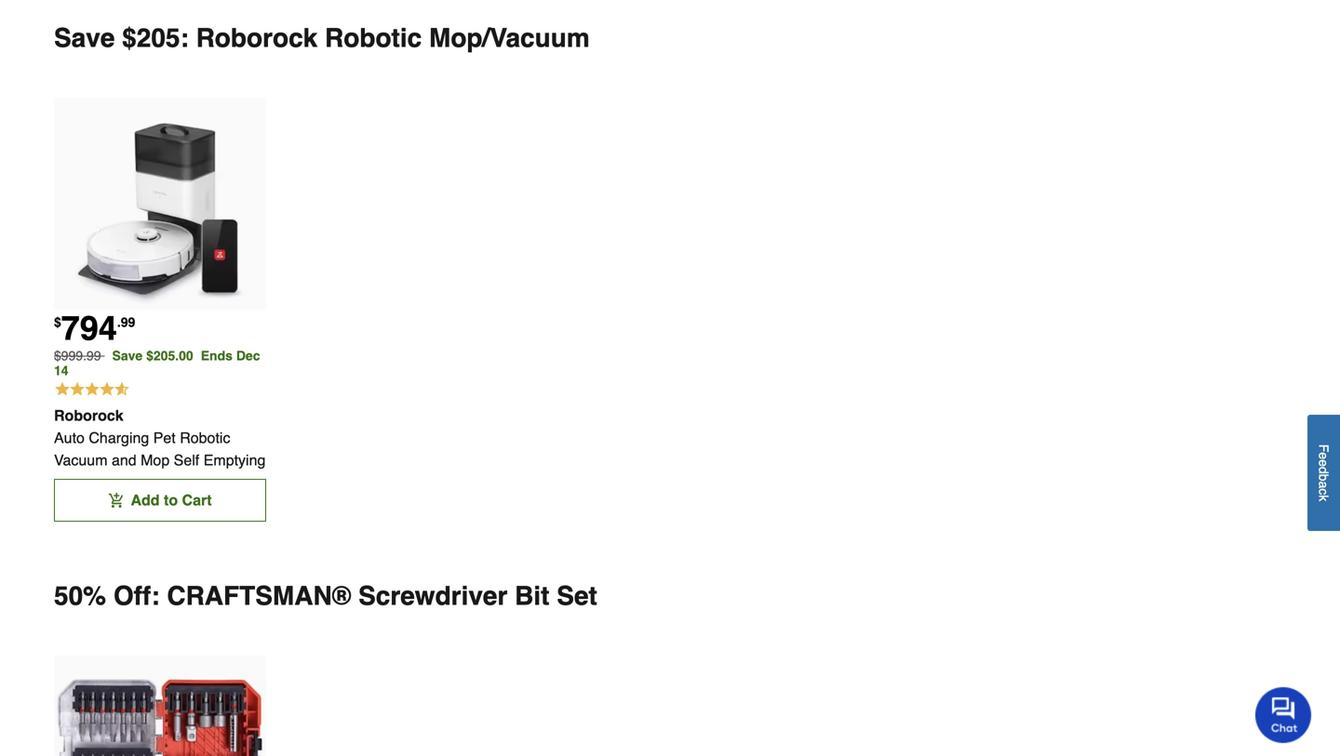 Task type: describe. For each thing, give the bounding box(es) containing it.
$ 794 . 99
[[54, 310, 135, 348]]

chat invite button image
[[1256, 687, 1313, 744]]

roborock auto charging pet robotic vacuum and mop self emptying
[[54, 407, 266, 469]]

0 vertical spatial roborock
[[196, 23, 318, 53]]

dec
[[236, 349, 260, 364]]

mop/vacuum
[[429, 23, 590, 53]]

1 horizontal spatial robotic
[[325, 23, 422, 53]]

50% off: craftsman® screwdriver bit set
[[54, 582, 598, 612]]

screwdriver
[[358, 582, 508, 612]]

vacuum
[[54, 452, 108, 469]]

$999.99
[[54, 349, 101, 364]]

pet
[[153, 430, 176, 447]]

to
[[164, 492, 178, 509]]

99
[[121, 315, 135, 330]]

cart
[[182, 492, 212, 509]]

1 e from the top
[[1317, 453, 1332, 460]]

.
[[117, 315, 121, 330]]

self
[[174, 452, 199, 469]]

add to cart button
[[54, 480, 266, 522]]

cart add image
[[108, 494, 123, 508]]

2 e from the top
[[1317, 460, 1332, 467]]

$
[[54, 315, 61, 330]]

ends
[[201, 349, 236, 364]]

roborock inside roborock auto charging pet robotic vacuum and mop self emptying
[[54, 407, 124, 425]]

$205:
[[122, 23, 189, 53]]

14
[[54, 364, 68, 379]]

add to cart
[[131, 492, 212, 509]]

auto charging pet robotic vacuum and mop self emptying image
[[54, 98, 266, 310]]

$205.00
[[146, 349, 193, 364]]

save $205: roborock robotic mop/vacuum
[[54, 23, 590, 53]]

f
[[1317, 445, 1332, 453]]



Task type: locate. For each thing, give the bounding box(es) containing it.
save down 99
[[112, 349, 143, 364]]

0 vertical spatial save
[[54, 23, 115, 53]]

50%
[[54, 582, 106, 612]]

e up d
[[1317, 453, 1332, 460]]

auto
[[54, 430, 85, 447]]

screwdriver bit set (47-piece) image
[[54, 656, 266, 757]]

save left $205:
[[54, 23, 115, 53]]

f e e d b a c k button
[[1308, 415, 1341, 531]]

robotic inside roborock auto charging pet robotic vacuum and mop self emptying
[[180, 430, 230, 447]]

save $205.00
[[112, 349, 193, 364]]

set
[[557, 582, 598, 612]]

charging
[[89, 430, 149, 447]]

and
[[112, 452, 137, 469]]

off:
[[113, 582, 160, 612]]

roborock
[[196, 23, 318, 53], [54, 407, 124, 425]]

bit
[[515, 582, 550, 612]]

craftsman®
[[167, 582, 351, 612]]

robotic
[[325, 23, 422, 53], [180, 430, 230, 447]]

e
[[1317, 453, 1332, 460], [1317, 460, 1332, 467]]

d
[[1317, 467, 1332, 474]]

1 vertical spatial robotic
[[180, 430, 230, 447]]

save
[[54, 23, 115, 53], [112, 349, 143, 364]]

0 horizontal spatial robotic
[[180, 430, 230, 447]]

emptying
[[204, 452, 266, 469]]

a
[[1317, 482, 1332, 489]]

c
[[1317, 489, 1332, 495]]

1 vertical spatial save
[[112, 349, 143, 364]]

0 horizontal spatial roborock
[[54, 407, 124, 425]]

save for save $205: roborock robotic mop/vacuum
[[54, 23, 115, 53]]

0 vertical spatial robotic
[[325, 23, 422, 53]]

e up the "b"
[[1317, 460, 1332, 467]]

1 vertical spatial roborock
[[54, 407, 124, 425]]

add
[[131, 492, 160, 509]]

f e e d b a c k
[[1317, 445, 1332, 502]]

dec 14
[[54, 349, 260, 379]]

b
[[1317, 474, 1332, 482]]

1 horizontal spatial roborock
[[196, 23, 318, 53]]

k
[[1317, 495, 1332, 502]]

mop
[[141, 452, 170, 469]]

save for save $205.00
[[112, 349, 143, 364]]

794
[[61, 310, 117, 348]]



Task type: vqa. For each thing, say whether or not it's contained in the screenshot.
Tree
no



